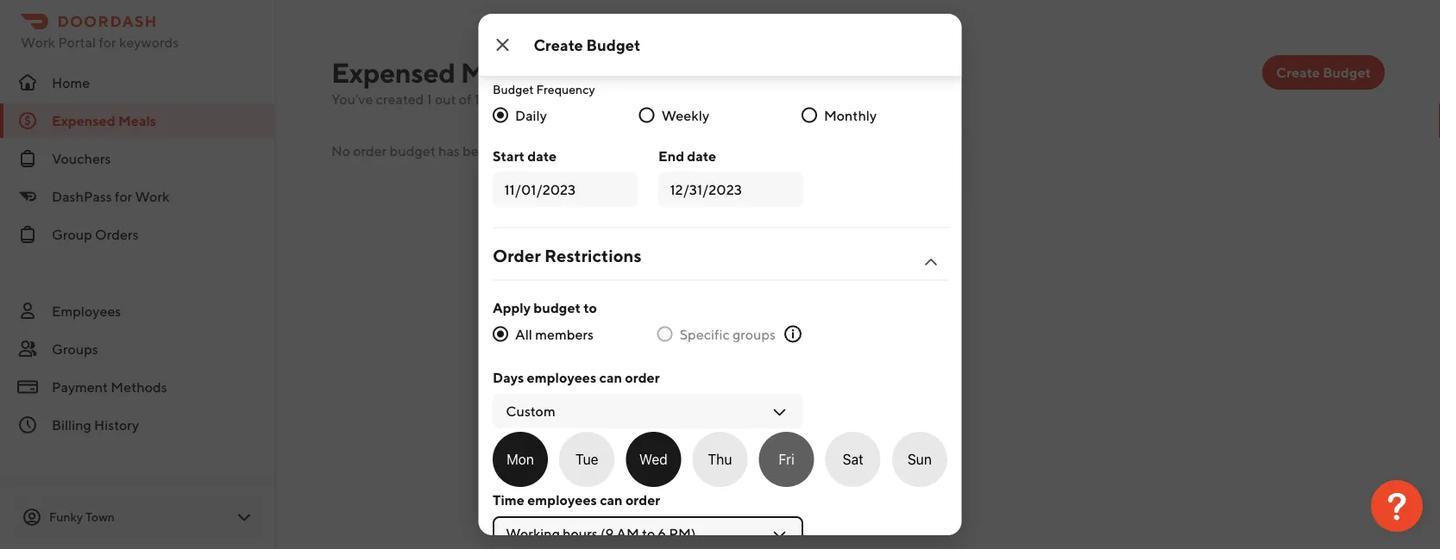 Task type: describe. For each thing, give the bounding box(es) containing it.
start
[[492, 148, 524, 164]]

end date
[[658, 148, 716, 164]]

Monthly radio
[[801, 107, 817, 123]]

monthly
[[824, 107, 876, 123]]

close create budget image
[[492, 35, 513, 55]]

vouchers
[[52, 151, 111, 167]]

groups
[[732, 326, 775, 343]]

billing history link
[[0, 408, 276, 443]]

all members
[[515, 326, 593, 343]]

group orders link
[[0, 217, 276, 252]]

group orders
[[52, 227, 139, 243]]

order restrictions dialog
[[478, 0, 962, 550]]

1 horizontal spatial expensed meals
[[331, 56, 535, 88]]

vouchers.
[[719, 91, 779, 107]]

1 horizontal spatial expensed
[[331, 56, 455, 88]]

portal
[[58, 34, 96, 50]]

get
[[660, 133, 679, 148]]

restrictions
[[544, 245, 641, 266]]

billing history
[[52, 417, 139, 434]]

keywords
[[119, 34, 179, 50]]

create inside order restrictions dialog
[[534, 35, 583, 54]]

created
[[376, 91, 424, 107]]

can for time employees can order
[[599, 492, 622, 509]]

Start date text field
[[504, 179, 626, 200]]

to
[[645, 133, 658, 148]]

out
[[435, 91, 456, 107]]

budget frequency
[[492, 82, 595, 96]]

budget inside button
[[1323, 64, 1371, 81]]

1 horizontal spatial work
[[135, 189, 170, 205]]

dashpass for work link
[[0, 179, 276, 214]]

open resource center image
[[1371, 481, 1423, 532]]

to upgrade to an enterprise plan for free.
[[645, 133, 902, 167]]

0 horizontal spatial expensed meals
[[52, 113, 156, 129]]

0 vertical spatial work
[[21, 34, 55, 50]]

type
[[536, 9, 561, 24]]

allotted
[[538, 91, 587, 107]]

days employees can order
[[492, 370, 659, 386]]

budget type
[[492, 9, 561, 24]]

1 horizontal spatial meals
[[460, 56, 535, 88]]

upgrade
[[645, 152, 691, 167]]

create inside button
[[1276, 64, 1320, 81]]

End date text field
[[670, 179, 791, 200]]

0 vertical spatial order
[[353, 142, 387, 159]]

1
[[427, 91, 432, 107]]

budget inside order restrictions dialog
[[533, 299, 580, 316]]

time employees can order
[[492, 492, 660, 509]]

specific groups
[[679, 326, 775, 343]]

create budget inside order restrictions dialog
[[534, 35, 641, 54]]

orders
[[95, 227, 139, 243]]

2 horizontal spatial to
[[890, 133, 902, 148]]

recurring
[[542, 39, 598, 53]]

1 of from the left
[[459, 91, 472, 107]]

added.
[[497, 142, 541, 159]]

to get unlimited access, please
[[645, 133, 812, 148]]

order restrictions
[[492, 245, 641, 266]]

Recurring button
[[492, 32, 648, 60]]

members
[[535, 326, 593, 343]]

tooltip containing to get unlimited access, please
[[631, 112, 955, 183]]

enterprise
[[723, 152, 779, 167]]

employees for time
[[527, 492, 597, 509]]

to for apply budget to
[[583, 299, 597, 316]]

apply
[[492, 299, 530, 316]]

no
[[331, 142, 350, 159]]

payment
[[52, 379, 108, 396]]

expensed
[[590, 91, 651, 107]]

expensed meals link
[[0, 104, 276, 138]]

payment methods
[[52, 379, 167, 396]]

start date
[[492, 148, 556, 164]]

Daily radio
[[492, 107, 508, 123]]

home link
[[0, 66, 276, 100]]

0 vertical spatial budget
[[390, 142, 436, 159]]

Weekly radio
[[639, 107, 654, 123]]

free.
[[826, 152, 850, 167]]

2 of from the left
[[492, 91, 505, 107]]

2 vertical spatial for
[[115, 189, 132, 205]]

no order budget has been added.
[[331, 142, 541, 159]]

0 vertical spatial for
[[99, 34, 116, 50]]



Task type: vqa. For each thing, say whether or not it's contained in the screenshot.
the top Chicken
no



Task type: locate. For each thing, give the bounding box(es) containing it.
home
[[52, 75, 90, 91]]

create budget inside button
[[1276, 64, 1371, 81]]

Specific groups radio
[[657, 327, 672, 342]]

1 horizontal spatial date
[[687, 148, 716, 164]]

0 vertical spatial create budget
[[534, 35, 641, 54]]

please
[[777, 133, 812, 148]]

budget type option group
[[492, 32, 803, 60]]

been
[[462, 142, 494, 159]]

budget up all members
[[533, 299, 580, 316]]

for
[[99, 34, 116, 50], [808, 152, 823, 167], [115, 189, 132, 205]]

for up orders
[[115, 189, 132, 205]]

expensed meals up 1
[[331, 56, 535, 88]]

methods
[[111, 379, 167, 396]]

work up the "group orders" link
[[135, 189, 170, 205]]

meals
[[654, 91, 690, 107]]

to inside order restrictions dialog
[[583, 299, 597, 316]]

budget
[[492, 9, 533, 24], [586, 35, 641, 54], [1323, 64, 1371, 81], [492, 82, 533, 96]]

2 vertical spatial order
[[625, 492, 660, 509]]

for right portal
[[99, 34, 116, 50]]

expensed inside expensed meals link
[[52, 113, 115, 129]]

1 vertical spatial create
[[1276, 64, 1320, 81]]

daily
[[515, 107, 547, 123]]

0 vertical spatial create
[[534, 35, 583, 54]]

0 horizontal spatial budget
[[390, 142, 436, 159]]

employees link
[[0, 294, 276, 329]]

1 horizontal spatial budget
[[533, 299, 580, 316]]

0 vertical spatial employees
[[526, 370, 596, 386]]

date for end date
[[687, 148, 716, 164]]

1 vertical spatial meals
[[118, 113, 156, 129]]

1 horizontal spatial to
[[693, 152, 704, 167]]

can for days employees can order
[[599, 370, 622, 386]]

unlimited
[[681, 133, 733, 148]]

can
[[599, 370, 622, 386], [599, 492, 622, 509]]

1 horizontal spatial of
[[492, 91, 505, 107]]

1 date from the left
[[527, 148, 556, 164]]

work portal for keywords
[[21, 34, 179, 50]]

employees
[[52, 303, 121, 320]]

all
[[515, 326, 532, 343]]

meals down "close create budget" image
[[460, 56, 535, 88]]

0 horizontal spatial of
[[459, 91, 472, 107]]

1 vertical spatial can
[[599, 492, 622, 509]]

1 horizontal spatial create
[[1276, 64, 1320, 81]]

meals down home link
[[118, 113, 156, 129]]

has
[[438, 142, 460, 159]]

your
[[508, 91, 536, 107]]

work left portal
[[21, 34, 55, 50]]

0 vertical spatial meals
[[460, 56, 535, 88]]

date right start
[[527, 148, 556, 164]]

employees for days
[[526, 370, 596, 386]]

to for to upgrade to an enterprise plan for free.
[[693, 152, 704, 167]]

2 date from the left
[[687, 148, 716, 164]]

for right plan
[[808, 152, 823, 167]]

vouchers link
[[0, 142, 276, 176]]

billing
[[52, 417, 91, 434]]

you've created 1 out of 10 of your allotted expensed meals and vouchers.
[[331, 91, 779, 107]]

dashpass
[[52, 189, 112, 205]]

create
[[534, 35, 583, 54], [1276, 64, 1320, 81]]

date right the end
[[687, 148, 716, 164]]

1 vertical spatial create budget
[[1276, 64, 1371, 81]]

0 vertical spatial expensed
[[331, 56, 455, 88]]

plan
[[782, 152, 805, 167]]

apply budget to
[[492, 299, 597, 316]]

1 vertical spatial to
[[693, 152, 704, 167]]

1 horizontal spatial create budget
[[1276, 64, 1371, 81]]

groups
[[52, 341, 98, 358]]

employees down the members
[[526, 370, 596, 386]]

order
[[353, 142, 387, 159], [625, 370, 659, 386], [625, 492, 660, 509]]

date
[[527, 148, 556, 164], [687, 148, 716, 164]]

0 vertical spatial to
[[890, 133, 902, 148]]

for inside to upgrade to an enterprise plan for free.
[[808, 152, 823, 167]]

specific
[[679, 326, 729, 343]]

employees right time
[[527, 492, 597, 509]]

1 vertical spatial work
[[135, 189, 170, 205]]

create budget button
[[1262, 55, 1385, 90]]

order for days employees can order
[[625, 370, 659, 386]]

0 vertical spatial expensed meals
[[331, 56, 535, 88]]

0 horizontal spatial create
[[534, 35, 583, 54]]

date for start date
[[527, 148, 556, 164]]

0 horizontal spatial expensed
[[52, 113, 115, 129]]

to
[[890, 133, 902, 148], [693, 152, 704, 167], [583, 299, 597, 316]]

time
[[492, 492, 524, 509]]

weekly
[[661, 107, 709, 123]]

order for time employees can order
[[625, 492, 660, 509]]

10
[[474, 91, 489, 107]]

create budget
[[534, 35, 641, 54], [1276, 64, 1371, 81]]

0 horizontal spatial date
[[527, 148, 556, 164]]

1 vertical spatial for
[[808, 152, 823, 167]]

payment methods link
[[0, 370, 276, 405]]

of
[[459, 91, 472, 107], [492, 91, 505, 107]]

meals inside expensed meals link
[[118, 113, 156, 129]]

1 vertical spatial employees
[[527, 492, 597, 509]]

work
[[21, 34, 55, 50], [135, 189, 170, 205]]

expensed meals up vouchers
[[52, 113, 156, 129]]

tooltip
[[631, 112, 955, 183]]

0 vertical spatial can
[[599, 370, 622, 386]]

1 vertical spatial order
[[625, 370, 659, 386]]

of left '10'
[[459, 91, 472, 107]]

None button
[[637, 32, 803, 60]]

0 horizontal spatial work
[[21, 34, 55, 50]]

history
[[94, 417, 139, 434]]

1 vertical spatial expensed
[[52, 113, 115, 129]]

0 horizontal spatial meals
[[118, 113, 156, 129]]

All members radio
[[492, 327, 508, 342]]

expensed up vouchers
[[52, 113, 115, 129]]

close section button image
[[920, 252, 941, 273]]

2 employees from the top
[[527, 492, 597, 509]]

1 vertical spatial budget
[[533, 299, 580, 316]]

expensed up the created
[[331, 56, 455, 88]]

1 employees from the top
[[526, 370, 596, 386]]

employees
[[526, 370, 596, 386], [527, 492, 597, 509]]

None checkbox
[[492, 432, 547, 488], [559, 432, 614, 488], [692, 432, 747, 488], [759, 432, 814, 488], [492, 432, 547, 488], [559, 432, 614, 488], [692, 432, 747, 488], [759, 432, 814, 488]]

expensed meals
[[331, 56, 535, 88], [52, 113, 156, 129]]

of right '10'
[[492, 91, 505, 107]]

an
[[707, 152, 720, 167]]

you've
[[331, 91, 373, 107]]

order
[[492, 245, 540, 266]]

0 horizontal spatial create budget
[[534, 35, 641, 54]]

2 can from the top
[[599, 492, 622, 509]]

and
[[693, 91, 716, 107]]

dashpass for work
[[52, 189, 170, 205]]

2 vertical spatial to
[[583, 299, 597, 316]]

budget
[[390, 142, 436, 159], [533, 299, 580, 316]]

meals
[[460, 56, 535, 88], [118, 113, 156, 129]]

days
[[492, 370, 524, 386]]

1 can from the top
[[599, 370, 622, 386]]

groups link
[[0, 332, 276, 367]]

group
[[52, 227, 92, 243]]

budget left has on the top left
[[390, 142, 436, 159]]

0 horizontal spatial to
[[583, 299, 597, 316]]

1 vertical spatial expensed meals
[[52, 113, 156, 129]]

None checkbox
[[625, 432, 681, 488], [825, 432, 880, 488], [892, 432, 947, 488], [625, 432, 681, 488], [825, 432, 880, 488], [892, 432, 947, 488]]

expensed
[[331, 56, 455, 88], [52, 113, 115, 129]]

frequency
[[536, 82, 595, 96]]

access,
[[735, 133, 775, 148]]

end
[[658, 148, 684, 164]]



